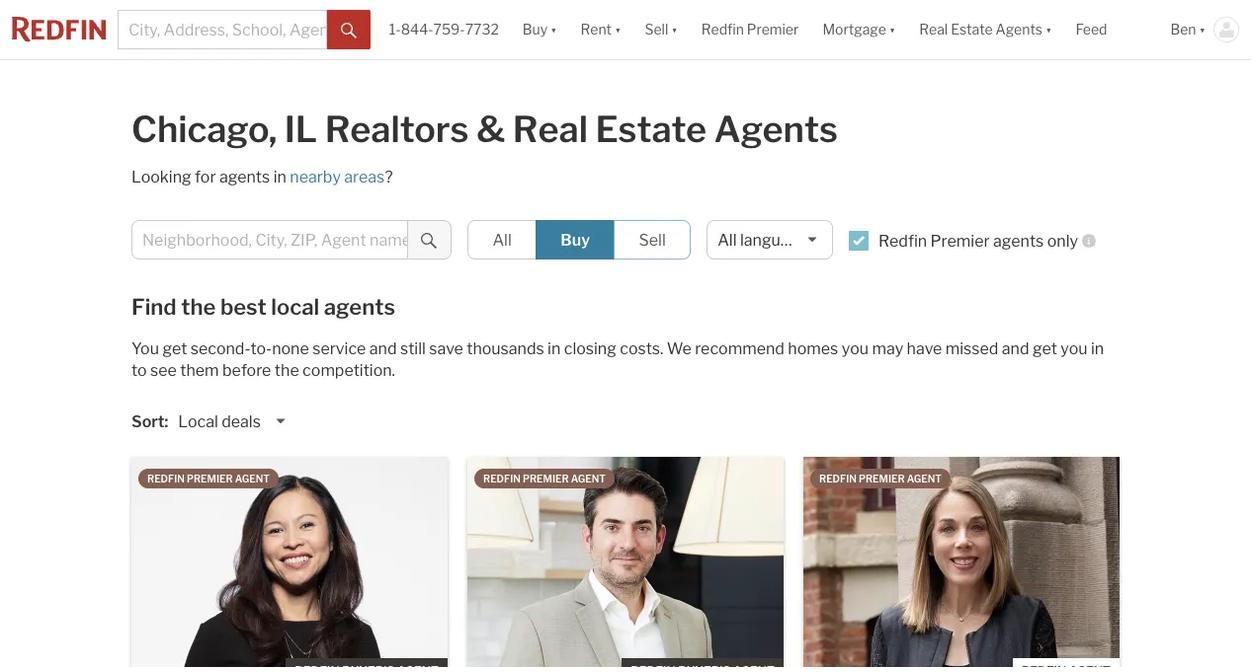 Task type: describe. For each thing, give the bounding box(es) containing it.
redfin premier
[[701, 21, 799, 38]]

1 horizontal spatial in
[[548, 340, 561, 359]]

Neighborhood, City, ZIP, Agent name search field
[[131, 220, 408, 260]]

agent for photo of niko voutsinas on the bottom of page
[[571, 473, 606, 485]]

▾ for buy ▾
[[550, 21, 557, 38]]

1 vertical spatial agents
[[714, 108, 838, 151]]

1 get from the left
[[162, 340, 187, 359]]

buy ▾
[[523, 21, 557, 38]]

real inside dropdown button
[[919, 21, 948, 38]]

all languages
[[718, 231, 816, 250]]

redfin for photo of stacey dombar
[[819, 473, 857, 485]]

▾ for mortgage ▾
[[889, 21, 896, 38]]

all for all languages
[[718, 231, 737, 250]]

▾ inside dropdown button
[[1045, 21, 1052, 38]]

agents for premier
[[993, 232, 1044, 251]]

mortgage ▾ button
[[823, 0, 896, 59]]

sell ▾ button
[[633, 0, 690, 59]]

closing
[[564, 340, 616, 359]]

sell ▾
[[645, 21, 678, 38]]

buy ▾ button
[[511, 0, 569, 59]]

you get second-to-none service and still save thousands in closing costs. we recommend homes you may have missed and get you in to see them before the competition.
[[131, 340, 1104, 380]]

redfin premier button
[[690, 0, 811, 59]]

1-844-759-7732 link
[[389, 21, 499, 38]]

real estate agents ▾
[[919, 21, 1052, 38]]

premier for photo of layching quek
[[187, 473, 233, 485]]

mortgage ▾ button
[[811, 0, 907, 59]]

rent ▾ button
[[581, 0, 621, 59]]

1 and from the left
[[369, 340, 397, 359]]

may
[[872, 340, 903, 359]]

redfin for photo of layching quek
[[147, 473, 185, 485]]

chicago, il realtors & real estate agents
[[131, 108, 838, 151]]

City, Address, School, Agent, ZIP search field
[[118, 10, 327, 49]]

costs.
[[620, 340, 663, 359]]

&
[[476, 108, 505, 151]]

Buy radio
[[536, 220, 615, 260]]

buy for buy
[[561, 231, 590, 250]]

rent ▾ button
[[569, 0, 633, 59]]

redfin for photo of niko voutsinas on the bottom of page
[[483, 473, 521, 485]]

local
[[271, 294, 319, 320]]

chicago,
[[131, 108, 277, 151]]

photo of stacey dombar image
[[803, 458, 1120, 668]]

buy for buy ▾
[[523, 21, 548, 38]]

sell for sell
[[639, 231, 666, 250]]

areas
[[344, 168, 385, 187]]

deals
[[222, 413, 261, 432]]

real estate agents ▾ link
[[919, 0, 1052, 59]]

you
[[131, 340, 159, 359]]

for
[[195, 168, 216, 187]]

premier for photo of stacey dombar
[[859, 473, 905, 485]]

nearby areas link
[[290, 168, 385, 187]]

il
[[284, 108, 317, 151]]

thousands
[[467, 340, 544, 359]]

real estate agents ▾ button
[[907, 0, 1064, 59]]

premier for redfin premier agents only
[[930, 232, 990, 251]]

2 you from the left
[[1061, 340, 1088, 359]]



Task type: vqa. For each thing, say whether or not it's contained in the screenshot.
Long
no



Task type: locate. For each thing, give the bounding box(es) containing it.
1 horizontal spatial and
[[1002, 340, 1029, 359]]

1 vertical spatial agents
[[993, 232, 1044, 251]]

the inside you get second-to-none service and still save thousands in closing costs. we recommend homes you may have missed and get you in to see them before the competition.
[[275, 362, 299, 380]]

you
[[842, 340, 869, 359], [1061, 340, 1088, 359]]

missed
[[945, 340, 998, 359]]

estate
[[951, 21, 993, 38], [595, 108, 707, 151]]

feed button
[[1064, 0, 1159, 59]]

0 horizontal spatial real
[[513, 108, 588, 151]]

2 premier from the left
[[523, 473, 569, 485]]

1 horizontal spatial the
[[275, 362, 299, 380]]

in
[[273, 168, 286, 187], [548, 340, 561, 359], [1091, 340, 1104, 359]]

▾ right ben
[[1199, 21, 1206, 38]]

1 horizontal spatial you
[[1061, 340, 1088, 359]]

2 horizontal spatial redfin
[[819, 473, 857, 485]]

1 horizontal spatial get
[[1033, 340, 1057, 359]]

buy right 7732
[[523, 21, 548, 38]]

0 vertical spatial agents
[[996, 21, 1042, 38]]

sell inside dropdown button
[[645, 21, 668, 38]]

rent ▾
[[581, 21, 621, 38]]

redfin premier agent for photo of stacey dombar
[[819, 473, 942, 485]]

Sell radio
[[614, 220, 691, 260]]

0 horizontal spatial agents
[[219, 168, 270, 187]]

1 ▾ from the left
[[550, 21, 557, 38]]

buy
[[523, 21, 548, 38], [561, 231, 590, 250]]

0 horizontal spatial get
[[162, 340, 187, 359]]

3 premier from the left
[[859, 473, 905, 485]]

agents inside dropdown button
[[996, 21, 1042, 38]]

the down none
[[275, 362, 299, 380]]

0 horizontal spatial and
[[369, 340, 397, 359]]

2 horizontal spatial redfin premier agent
[[819, 473, 942, 485]]

buy inside dropdown button
[[523, 21, 548, 38]]

2 all from the left
[[718, 231, 737, 250]]

all
[[493, 231, 512, 250], [718, 231, 737, 250]]

sell ▾ button
[[645, 0, 678, 59]]

1 premier from the left
[[187, 473, 233, 485]]

2 horizontal spatial in
[[1091, 340, 1104, 359]]

agents
[[219, 168, 270, 187], [993, 232, 1044, 251], [324, 294, 395, 320]]

estate inside dropdown button
[[951, 21, 993, 38]]

1 redfin from the left
[[147, 473, 185, 485]]

0 vertical spatial agents
[[219, 168, 270, 187]]

premier for photo of niko voutsinas on the bottom of page
[[523, 473, 569, 485]]

1 horizontal spatial agents
[[996, 21, 1042, 38]]

premier
[[187, 473, 233, 485], [523, 473, 569, 485], [859, 473, 905, 485]]

▾ left rent
[[550, 21, 557, 38]]

5 ▾ from the left
[[1045, 21, 1052, 38]]

1 horizontal spatial redfin
[[878, 232, 927, 251]]

6 ▾ from the left
[[1199, 21, 1206, 38]]

and
[[369, 340, 397, 359], [1002, 340, 1029, 359]]

still
[[400, 340, 426, 359]]

0 vertical spatial buy
[[523, 21, 548, 38]]

1 redfin premier agent from the left
[[147, 473, 270, 485]]

mortgage
[[823, 21, 886, 38]]

0 horizontal spatial estate
[[595, 108, 707, 151]]

7732
[[465, 21, 499, 38]]

redfin
[[147, 473, 185, 485], [483, 473, 521, 485], [819, 473, 857, 485]]

agent for photo of stacey dombar
[[907, 473, 942, 485]]

realtors
[[325, 108, 469, 151]]

looking for agents in nearby areas ?
[[131, 168, 393, 187]]

photo of niko voutsinas image
[[467, 458, 784, 668]]

1 vertical spatial buy
[[561, 231, 590, 250]]

0 vertical spatial real
[[919, 21, 948, 38]]

rent
[[581, 21, 612, 38]]

we
[[667, 340, 691, 359]]

all left languages at the top right
[[718, 231, 737, 250]]

recommend
[[695, 340, 784, 359]]

0 vertical spatial the
[[181, 294, 216, 320]]

3 agent from the left
[[907, 473, 942, 485]]

1 horizontal spatial redfin premier agent
[[483, 473, 606, 485]]

0 vertical spatial estate
[[951, 21, 993, 38]]

buy ▾ button
[[523, 0, 557, 59]]

see
[[150, 362, 177, 380]]

1 vertical spatial the
[[275, 362, 299, 380]]

1 horizontal spatial agents
[[324, 294, 395, 320]]

2 horizontal spatial agents
[[993, 232, 1044, 251]]

1 vertical spatial submit search image
[[421, 233, 437, 249]]

1 horizontal spatial agent
[[571, 473, 606, 485]]

redfin inside button
[[701, 21, 744, 38]]

sell
[[645, 21, 668, 38], [639, 231, 666, 250]]

1 horizontal spatial premier
[[930, 232, 990, 251]]

get
[[162, 340, 187, 359], [1033, 340, 1057, 359]]

agent
[[235, 473, 270, 485], [571, 473, 606, 485], [907, 473, 942, 485]]

2 horizontal spatial agent
[[907, 473, 942, 485]]

1-
[[389, 21, 401, 38]]

2 agent from the left
[[571, 473, 606, 485]]

844-
[[401, 21, 433, 38]]

redfin premier agent for photo of layching quek
[[147, 473, 270, 485]]

have
[[907, 340, 942, 359]]

0 horizontal spatial all
[[493, 231, 512, 250]]

sort:
[[131, 413, 168, 431]]

all left buy radio
[[493, 231, 512, 250]]

real
[[919, 21, 948, 38], [513, 108, 588, 151]]

1 horizontal spatial premier
[[523, 473, 569, 485]]

▾
[[550, 21, 557, 38], [615, 21, 621, 38], [671, 21, 678, 38], [889, 21, 896, 38], [1045, 21, 1052, 38], [1199, 21, 1206, 38]]

agent for photo of layching quek
[[235, 473, 270, 485]]

get up see
[[162, 340, 187, 359]]

3 redfin premier agent from the left
[[819, 473, 942, 485]]

▾ for sell ▾
[[671, 21, 678, 38]]

competition.
[[302, 362, 395, 380]]

0 vertical spatial redfin
[[701, 21, 744, 38]]

find
[[131, 294, 177, 320]]

and left still
[[369, 340, 397, 359]]

service
[[312, 340, 366, 359]]

local
[[178, 413, 218, 432]]

and right "missed"
[[1002, 340, 1029, 359]]

option group
[[467, 220, 691, 260]]

redfin premier agent
[[147, 473, 270, 485], [483, 473, 606, 485], [819, 473, 942, 485]]

0 horizontal spatial the
[[181, 294, 216, 320]]

▾ left feed
[[1045, 21, 1052, 38]]

agents left only
[[993, 232, 1044, 251]]

ben
[[1170, 21, 1196, 38]]

buy inside radio
[[561, 231, 590, 250]]

ben ▾
[[1170, 21, 1206, 38]]

sell right rent ▾
[[645, 21, 668, 38]]

1 horizontal spatial buy
[[561, 231, 590, 250]]

agents for for
[[219, 168, 270, 187]]

0 horizontal spatial redfin
[[147, 473, 185, 485]]

1 horizontal spatial submit search image
[[421, 233, 437, 249]]

0 horizontal spatial premier
[[187, 473, 233, 485]]

photo of layching quek image
[[131, 458, 448, 668]]

2 redfin premier agent from the left
[[483, 473, 606, 485]]

1 horizontal spatial estate
[[951, 21, 993, 38]]

1-844-759-7732
[[389, 21, 499, 38]]

1 vertical spatial real
[[513, 108, 588, 151]]

feed
[[1076, 21, 1107, 38]]

0 horizontal spatial premier
[[747, 21, 799, 38]]

▾ right rent ▾
[[671, 21, 678, 38]]

get right "missed"
[[1033, 340, 1057, 359]]

real right the mortgage ▾
[[919, 21, 948, 38]]

all for all
[[493, 231, 512, 250]]

0 horizontal spatial buy
[[523, 21, 548, 38]]

1 agent from the left
[[235, 473, 270, 485]]

1 vertical spatial sell
[[639, 231, 666, 250]]

All radio
[[467, 220, 537, 260]]

submit search image left the 1-
[[341, 22, 357, 38]]

before
[[222, 362, 271, 380]]

to-
[[251, 340, 272, 359]]

▾ right mortgage
[[889, 21, 896, 38]]

2 ▾ from the left
[[615, 21, 621, 38]]

0 horizontal spatial redfin premier agent
[[147, 473, 270, 485]]

0 horizontal spatial you
[[842, 340, 869, 359]]

save
[[429, 340, 463, 359]]

redfin for redfin premier agents only
[[878, 232, 927, 251]]

premier for redfin premier
[[747, 21, 799, 38]]

submit search image left all option
[[421, 233, 437, 249]]

only
[[1047, 232, 1078, 251]]

the right find
[[181, 294, 216, 320]]

0 horizontal spatial in
[[273, 168, 286, 187]]

1 horizontal spatial real
[[919, 21, 948, 38]]

0 horizontal spatial agent
[[235, 473, 270, 485]]

2 redfin from the left
[[483, 473, 521, 485]]

agents
[[996, 21, 1042, 38], [714, 108, 838, 151]]

759-
[[433, 21, 465, 38]]

?
[[385, 168, 393, 187]]

1 you from the left
[[842, 340, 869, 359]]

1 vertical spatial premier
[[930, 232, 990, 251]]

submit search image
[[341, 22, 357, 38], [421, 233, 437, 249]]

3 ▾ from the left
[[671, 21, 678, 38]]

redfin premier agents only
[[878, 232, 1078, 251]]

premier
[[747, 21, 799, 38], [930, 232, 990, 251]]

▾ for rent ▾
[[615, 21, 621, 38]]

to
[[131, 362, 147, 380]]

2 vertical spatial agents
[[324, 294, 395, 320]]

3 redfin from the left
[[819, 473, 857, 485]]

them
[[180, 362, 219, 380]]

1 vertical spatial redfin
[[878, 232, 927, 251]]

homes
[[788, 340, 838, 359]]

premier inside button
[[747, 21, 799, 38]]

sell right buy radio
[[639, 231, 666, 250]]

agents up service
[[324, 294, 395, 320]]

2 get from the left
[[1033, 340, 1057, 359]]

languages
[[740, 231, 816, 250]]

local deals
[[178, 413, 261, 432]]

option group containing all
[[467, 220, 691, 260]]

nearby
[[290, 168, 341, 187]]

0 vertical spatial sell
[[645, 21, 668, 38]]

mortgage ▾
[[823, 21, 896, 38]]

buy right all option
[[561, 231, 590, 250]]

best
[[220, 294, 267, 320]]

0 vertical spatial premier
[[747, 21, 799, 38]]

2 horizontal spatial premier
[[859, 473, 905, 485]]

redfin
[[701, 21, 744, 38], [878, 232, 927, 251]]

▾ right rent
[[615, 21, 621, 38]]

1 all from the left
[[493, 231, 512, 250]]

0 horizontal spatial submit search image
[[341, 22, 357, 38]]

redfin premier agent for photo of niko voutsinas on the bottom of page
[[483, 473, 606, 485]]

agents right for at the left of page
[[219, 168, 270, 187]]

looking
[[131, 168, 191, 187]]

sell inside 'option'
[[639, 231, 666, 250]]

the
[[181, 294, 216, 320], [275, 362, 299, 380]]

find the best local agents
[[131, 294, 395, 320]]

redfin for redfin premier
[[701, 21, 744, 38]]

1 horizontal spatial all
[[718, 231, 737, 250]]

0 horizontal spatial agents
[[714, 108, 838, 151]]

all inside all option
[[493, 231, 512, 250]]

1 horizontal spatial redfin
[[483, 473, 521, 485]]

second-
[[190, 340, 251, 359]]

▾ for ben ▾
[[1199, 21, 1206, 38]]

none
[[272, 340, 309, 359]]

real right &
[[513, 108, 588, 151]]

sell for sell ▾
[[645, 21, 668, 38]]

2 and from the left
[[1002, 340, 1029, 359]]

0 horizontal spatial redfin
[[701, 21, 744, 38]]

1 vertical spatial estate
[[595, 108, 707, 151]]

0 vertical spatial submit search image
[[341, 22, 357, 38]]

4 ▾ from the left
[[889, 21, 896, 38]]



